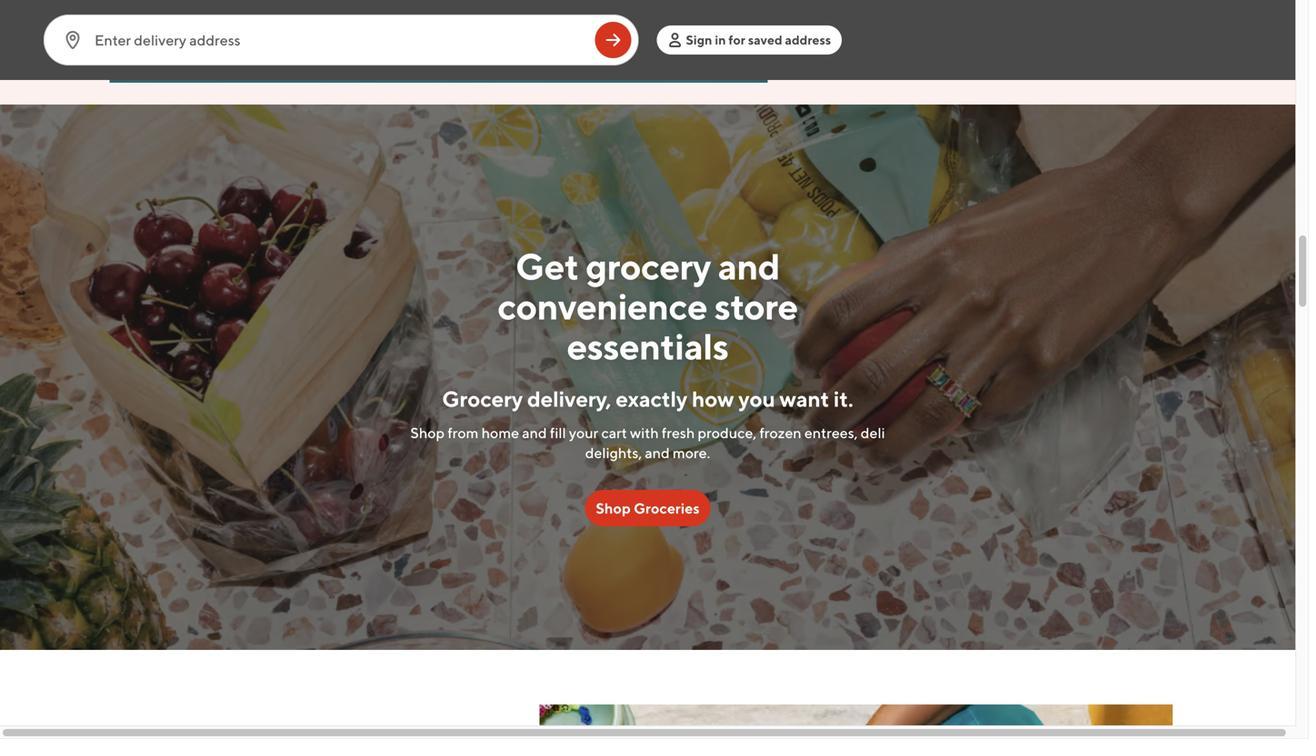 Task type: locate. For each thing, give the bounding box(es) containing it.
groceries
[[634, 500, 700, 517]]

1 vertical spatial shop
[[596, 500, 631, 517]]

convenience stores at your doorstep image
[[540, 705, 1173, 739]]

2 vertical spatial and
[[645, 444, 670, 461]]

1 horizontal spatial and
[[645, 444, 670, 461]]

find restaurants image
[[602, 29, 624, 51]]

0 horizontal spatial shop
[[410, 424, 445, 441]]

from
[[448, 424, 479, 441]]

with
[[630, 424, 659, 441]]

grocery delivery, exactly how you want it.
[[442, 386, 854, 412]]

produce,
[[698, 424, 757, 441]]

shop left from
[[410, 424, 445, 441]]

essentials
[[567, 325, 729, 368]]

shop groceries
[[596, 500, 700, 517]]

get
[[516, 245, 579, 288]]

sign in for saved address
[[686, 32, 831, 47]]

exactly
[[616, 386, 688, 412]]

dashpass is delivery for less image
[[110, 0, 768, 83]]

0 vertical spatial shop
[[410, 424, 445, 441]]

more.
[[673, 444, 710, 461]]

address
[[785, 32, 831, 47]]

saved
[[748, 32, 783, 47]]

delights,
[[585, 444, 642, 461]]

sign
[[686, 32, 712, 47]]

you
[[739, 386, 775, 412]]

fresh
[[662, 424, 695, 441]]

in
[[715, 32, 726, 47]]

fill
[[550, 424, 566, 441]]

2 horizontal spatial and
[[718, 245, 780, 288]]

1 horizontal spatial shop
[[596, 500, 631, 517]]

shop inside shop from home and fill your cart with fresh produce, frozen entrees, deli delights, and more.
[[410, 424, 445, 441]]

and
[[718, 245, 780, 288], [522, 424, 547, 441], [645, 444, 670, 461]]

store
[[715, 285, 798, 328]]

shop left groceries in the bottom of the page
[[596, 500, 631, 517]]

frozen
[[760, 424, 802, 441]]

0 horizontal spatial and
[[522, 424, 547, 441]]

shop
[[410, 424, 445, 441], [596, 500, 631, 517]]

0 vertical spatial and
[[718, 245, 780, 288]]

how
[[692, 386, 734, 412]]

delivery,
[[527, 386, 612, 412]]



Task type: vqa. For each thing, say whether or not it's contained in the screenshot.
convenience
yes



Task type: describe. For each thing, give the bounding box(es) containing it.
sign in for saved address link
[[657, 25, 842, 55]]

grocery
[[586, 245, 711, 288]]

1 vertical spatial and
[[522, 424, 547, 441]]

shop groceries link
[[585, 490, 711, 526]]

convenience
[[498, 285, 708, 328]]

your
[[569, 424, 599, 441]]

Your delivery address text field
[[95, 30, 584, 50]]

it.
[[834, 386, 854, 412]]

shop for shop from home and fill your cart with fresh produce, frozen entrees, deli delights, and more.
[[410, 424, 445, 441]]

get grocery and convenience store essentials
[[498, 245, 798, 368]]

shop for shop groceries
[[596, 500, 631, 517]]

cart
[[601, 424, 627, 441]]

want
[[780, 386, 829, 412]]

home
[[482, 424, 519, 441]]

deli
[[861, 424, 885, 441]]

grocery
[[442, 386, 523, 412]]

shop from home and fill your cart with fresh produce, frozen entrees, deli delights, and more.
[[410, 424, 885, 461]]

and inside get grocery and convenience store essentials
[[718, 245, 780, 288]]

for
[[729, 32, 746, 47]]

entrees,
[[805, 424, 858, 441]]



